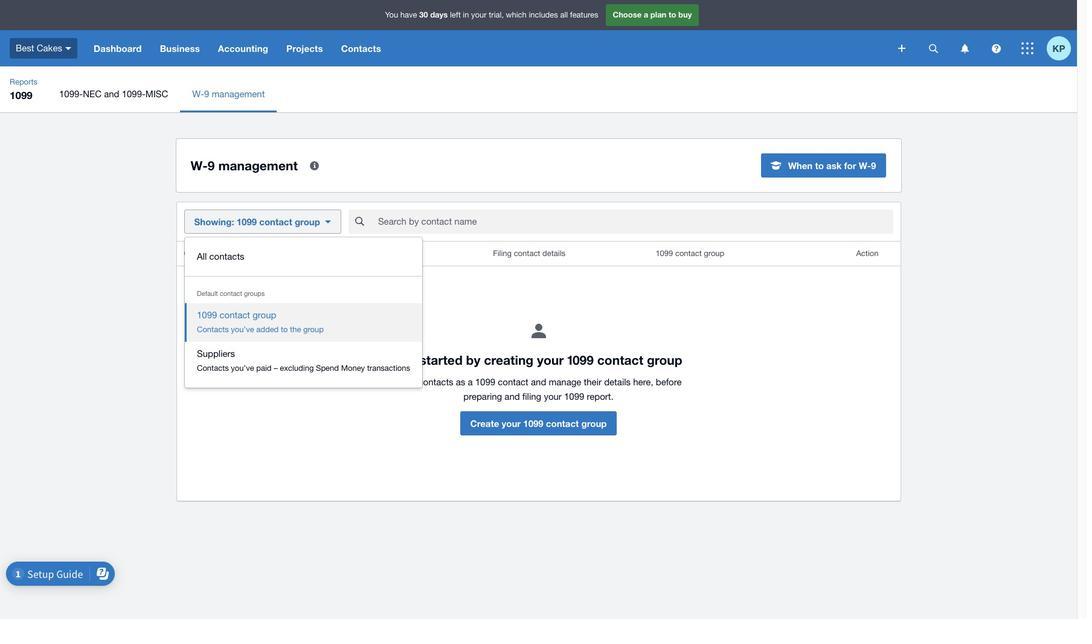 Task type: locate. For each thing, give the bounding box(es) containing it.
all contacts
[[197, 251, 245, 262]]

create your 1099 contact group button
[[460, 412, 617, 436]]

management inside menu
[[212, 89, 265, 99]]

9 right "misc"
[[204, 89, 209, 99]]

filing
[[523, 392, 542, 402]]

1 horizontal spatial details
[[604, 377, 631, 387]]

to left the
[[281, 325, 288, 334]]

contact
[[184, 249, 212, 258]]

contact inside 'popup button'
[[259, 216, 292, 227]]

1 vertical spatial to
[[816, 160, 824, 171]]

1099- right reports 1099
[[59, 89, 83, 99]]

best cakes button
[[0, 30, 85, 66]]

contact inside "mark contacts as a 1099 contact and manage their details here, before preparing and filing your 1099 report."
[[498, 377, 529, 387]]

w- inside w-9 management link
[[192, 89, 204, 99]]

to inside banner
[[669, 10, 677, 19]]

1099 inside reports 1099
[[10, 89, 33, 102]]

1 you've from the top
[[231, 325, 254, 334]]

contacts right projects
[[341, 43, 381, 54]]

1099 down default
[[197, 310, 217, 320]]

0 horizontal spatial and
[[104, 89, 119, 99]]

business button
[[151, 30, 209, 66]]

days
[[430, 10, 448, 19]]

excluding
[[280, 364, 314, 373]]

contact inside button
[[546, 418, 579, 429]]

contacts right all
[[209, 251, 245, 262]]

menu containing 1099-nec and 1099-misc
[[47, 76, 1078, 112]]

0 vertical spatial a
[[644, 10, 649, 19]]

to left ask
[[816, 160, 824, 171]]

1099- right nec
[[122, 89, 146, 99]]

your down manage
[[544, 392, 562, 402]]

0 vertical spatial management
[[212, 89, 265, 99]]

w-9 management link
[[180, 76, 277, 112]]

preparing
[[464, 392, 502, 402]]

contacts down suppliers
[[197, 364, 229, 373]]

details right 'filing'
[[543, 249, 566, 258]]

when to ask for w-9
[[789, 160, 876, 171]]

features
[[570, 10, 599, 19]]

you
[[385, 10, 398, 19]]

contacts
[[209, 251, 245, 262], [419, 377, 454, 387]]

started
[[420, 353, 463, 368]]

a inside banner
[[644, 10, 649, 19]]

w-9 management down accounting popup button
[[192, 89, 265, 99]]

you've inside 1099 contact group contacts you've added to the group
[[231, 325, 254, 334]]

1 horizontal spatial a
[[644, 10, 649, 19]]

have
[[401, 10, 417, 19]]

management down accounting popup button
[[212, 89, 265, 99]]

0 horizontal spatial svg image
[[65, 47, 71, 50]]

reports 1099
[[10, 77, 37, 102]]

banner
[[0, 0, 1078, 66]]

menu
[[47, 76, 1078, 112]]

cakes
[[37, 43, 62, 53]]

w- right for
[[859, 160, 871, 171]]

creating
[[484, 353, 534, 368]]

1 vertical spatial contacts
[[197, 325, 229, 334]]

business
[[160, 43, 200, 54]]

you've left added
[[231, 325, 254, 334]]

1 vertical spatial details
[[604, 377, 631, 387]]

svg image
[[1022, 42, 1034, 54], [929, 44, 938, 53], [65, 47, 71, 50]]

svg image
[[961, 44, 969, 53], [992, 44, 1001, 53], [899, 45, 906, 52]]

accounting
[[218, 43, 268, 54]]

w-9 management information image
[[303, 154, 327, 178]]

0 vertical spatial to
[[669, 10, 677, 19]]

contacts down started
[[419, 377, 454, 387]]

reports link
[[5, 76, 42, 88]]

group
[[295, 216, 320, 227], [704, 249, 725, 258], [253, 310, 276, 320], [303, 325, 324, 334], [647, 353, 683, 368], [582, 418, 607, 429]]

and right nec
[[104, 89, 119, 99]]

management up showing: 1099 contact group
[[218, 158, 298, 173]]

ask
[[827, 160, 842, 171]]

0 vertical spatial you've
[[231, 325, 254, 334]]

details
[[543, 249, 566, 258], [604, 377, 631, 387]]

contacts inside "mark contacts as a 1099 contact and manage their details here, before preparing and filing your 1099 report."
[[419, 377, 454, 387]]

best
[[16, 43, 34, 53]]

0 horizontal spatial to
[[281, 325, 288, 334]]

30
[[420, 10, 428, 19]]

1099 down reports link
[[10, 89, 33, 102]]

your right in
[[471, 10, 487, 19]]

all
[[560, 10, 568, 19]]

kp
[[1053, 43, 1066, 53]]

get started by creating your 1099 contact group
[[395, 353, 683, 368]]

9 inside button
[[871, 160, 876, 171]]

details up report.
[[604, 377, 631, 387]]

0 horizontal spatial contacts
[[209, 251, 245, 262]]

1099-nec and 1099-misc link
[[47, 76, 180, 112]]

contacts inside 1099 contact group contacts you've added to the group
[[197, 325, 229, 334]]

to inside button
[[816, 160, 824, 171]]

default contact groups
[[197, 290, 265, 297]]

and left filing
[[505, 392, 520, 402]]

w-
[[192, 89, 204, 99], [191, 158, 208, 173], [859, 160, 871, 171]]

manage
[[549, 377, 582, 387]]

details inside "mark contacts as a 1099 contact and manage their details here, before preparing and filing your 1099 report."
[[604, 377, 631, 387]]

2 you've from the top
[[231, 364, 254, 373]]

before
[[656, 377, 682, 387]]

your up manage
[[537, 353, 564, 368]]

1099 down filing
[[524, 418, 544, 429]]

1 vertical spatial contacts
[[419, 377, 454, 387]]

0 vertical spatial contacts
[[341, 43, 381, 54]]

and
[[104, 89, 119, 99], [531, 377, 547, 387], [505, 392, 520, 402]]

contacts
[[341, 43, 381, 54], [197, 325, 229, 334], [197, 364, 229, 373]]

your
[[471, 10, 487, 19], [537, 353, 564, 368], [544, 392, 562, 402], [502, 418, 521, 429]]

1099
[[10, 89, 33, 102], [237, 216, 257, 227], [656, 249, 673, 258], [197, 310, 217, 320], [568, 353, 594, 368], [475, 377, 496, 387], [564, 392, 585, 402], [524, 418, 544, 429]]

2 horizontal spatial to
[[816, 160, 824, 171]]

9 right for
[[871, 160, 876, 171]]

nec
[[83, 89, 102, 99]]

contacts inside button
[[209, 251, 245, 262]]

a
[[644, 10, 649, 19], [468, 377, 473, 387]]

0 horizontal spatial 1099-
[[59, 89, 83, 99]]

management
[[212, 89, 265, 99], [218, 158, 298, 173]]

a left plan
[[644, 10, 649, 19]]

all
[[197, 251, 207, 262]]

report.
[[587, 392, 614, 402]]

w-9 management up showing: 1099 contact group
[[191, 158, 298, 173]]

1 vertical spatial you've
[[231, 364, 254, 373]]

misc
[[146, 89, 168, 99]]

1 horizontal spatial contacts
[[419, 377, 454, 387]]

you've
[[231, 325, 254, 334], [231, 364, 254, 373]]

and up filing
[[531, 377, 547, 387]]

you've left paid
[[231, 364, 254, 373]]

1099-nec and 1099-misc
[[59, 89, 168, 99]]

2 vertical spatial and
[[505, 392, 520, 402]]

to
[[669, 10, 677, 19], [816, 160, 824, 171], [281, 325, 288, 334]]

1 vertical spatial management
[[218, 158, 298, 173]]

w- right "misc"
[[192, 89, 204, 99]]

0 vertical spatial details
[[543, 249, 566, 258]]

1099-
[[59, 89, 83, 99], [122, 89, 146, 99]]

your inside button
[[502, 418, 521, 429]]

mark contacts as a 1099 contact and manage their details here, before preparing and filing your 1099 report.
[[396, 377, 682, 402]]

projects button
[[277, 30, 332, 66]]

list box
[[185, 238, 422, 388]]

mark
[[396, 377, 416, 387]]

a right as
[[468, 377, 473, 387]]

1 vertical spatial a
[[468, 377, 473, 387]]

and inside 'link'
[[104, 89, 119, 99]]

group containing all contacts
[[185, 238, 422, 388]]

to inside 1099 contact group contacts you've added to the group
[[281, 325, 288, 334]]

9 up 'showing:' on the top left
[[208, 158, 215, 173]]

0 vertical spatial contacts
[[209, 251, 245, 262]]

banner containing kp
[[0, 0, 1078, 66]]

w-9 management
[[192, 89, 265, 99], [191, 158, 298, 173]]

1 horizontal spatial to
[[669, 10, 677, 19]]

0 vertical spatial and
[[104, 89, 119, 99]]

2 horizontal spatial svg image
[[992, 44, 1001, 53]]

added
[[256, 325, 279, 334]]

Search by contact name field
[[377, 210, 894, 233]]

1099 right 'showing:' on the top left
[[237, 216, 257, 227]]

1 vertical spatial and
[[531, 377, 547, 387]]

1 1099- from the left
[[59, 89, 83, 99]]

1099 inside 1099 contact group contacts you've added to the group
[[197, 310, 217, 320]]

1 horizontal spatial and
[[505, 392, 520, 402]]

2 vertical spatial contacts
[[197, 364, 229, 373]]

as
[[456, 377, 466, 387]]

2 horizontal spatial and
[[531, 377, 547, 387]]

group
[[185, 238, 422, 388]]

0 horizontal spatial a
[[468, 377, 473, 387]]

contact
[[259, 216, 292, 227], [514, 249, 541, 258], [676, 249, 702, 258], [220, 290, 242, 297], [220, 310, 250, 320], [598, 353, 644, 368], [498, 377, 529, 387], [546, 418, 579, 429]]

suppliers
[[197, 349, 235, 359]]

contacts up suppliers
[[197, 325, 229, 334]]

1 horizontal spatial 1099-
[[122, 89, 146, 99]]

trial,
[[489, 10, 504, 19]]

to left buy
[[669, 10, 677, 19]]

get
[[395, 353, 416, 368]]

2 horizontal spatial svg image
[[1022, 42, 1034, 54]]

1099 inside 'popup button'
[[237, 216, 257, 227]]

all contacts button
[[185, 245, 422, 269]]

your right 'create'
[[502, 418, 521, 429]]

2 vertical spatial to
[[281, 325, 288, 334]]

group inside create your 1099 contact group button
[[582, 418, 607, 429]]



Task type: describe. For each thing, give the bounding box(es) containing it.
the
[[290, 325, 301, 334]]

9 inside menu
[[204, 89, 209, 99]]

you have 30 days left in your trial, which includes all features
[[385, 10, 599, 19]]

a inside "mark contacts as a 1099 contact and manage their details here, before preparing and filing your 1099 report."
[[468, 377, 473, 387]]

here,
[[634, 377, 654, 387]]

by
[[466, 353, 481, 368]]

reports
[[10, 77, 37, 86]]

you've inside suppliers contacts you've paid – excluding spend money transactions
[[231, 364, 254, 373]]

1099 inside button
[[524, 418, 544, 429]]

transactions
[[367, 364, 410, 373]]

contacts inside contacts popup button
[[341, 43, 381, 54]]

your inside "mark contacts as a 1099 contact and manage their details here, before preparing and filing your 1099 report."
[[544, 392, 562, 402]]

filing
[[493, 249, 512, 258]]

contacts for mark
[[419, 377, 454, 387]]

1099 down manage
[[564, 392, 585, 402]]

w- up 'showing:' on the top left
[[191, 158, 208, 173]]

kp button
[[1047, 30, 1078, 66]]

filing contact details
[[493, 249, 566, 258]]

name
[[214, 249, 234, 258]]

0 horizontal spatial details
[[543, 249, 566, 258]]

contacts for all
[[209, 251, 245, 262]]

1099 contact group contacts you've added to the group
[[197, 310, 324, 334]]

contact inside 1099 contact group contacts you've added to the group
[[220, 310, 250, 320]]

1099 up preparing
[[475, 377, 496, 387]]

paid
[[256, 364, 272, 373]]

contacts button
[[332, 30, 390, 66]]

which
[[506, 10, 527, 19]]

group inside showing: 1099 contact group 'popup button'
[[295, 216, 320, 227]]

w- inside when to ask for w-9 button
[[859, 160, 871, 171]]

create your 1099 contact group
[[471, 418, 607, 429]]

accounting button
[[209, 30, 277, 66]]

in
[[463, 10, 469, 19]]

0 horizontal spatial svg image
[[899, 45, 906, 52]]

1099 up "their"
[[568, 353, 594, 368]]

buy
[[679, 10, 692, 19]]

for
[[845, 160, 857, 171]]

best cakes
[[16, 43, 62, 53]]

contact name
[[184, 249, 234, 258]]

dashboard
[[94, 43, 142, 54]]

1099 contact group
[[656, 249, 725, 258]]

plan
[[651, 10, 667, 19]]

list of 1099 contacts element
[[177, 242, 901, 501]]

svg image inside best cakes popup button
[[65, 47, 71, 50]]

choose a plan to buy
[[613, 10, 692, 19]]

showing:
[[194, 216, 234, 227]]

1 horizontal spatial svg image
[[961, 44, 969, 53]]

showing: 1099 contact group button
[[184, 210, 341, 234]]

1 horizontal spatial svg image
[[929, 44, 938, 53]]

default
[[197, 290, 218, 297]]

2 1099- from the left
[[122, 89, 146, 99]]

your inside you have 30 days left in your trial, which includes all features
[[471, 10, 487, 19]]

0 vertical spatial w-9 management
[[192, 89, 265, 99]]

includes
[[529, 10, 558, 19]]

when
[[789, 160, 813, 171]]

1 vertical spatial w-9 management
[[191, 158, 298, 173]]

contacts inside suppliers contacts you've paid – excluding spend money transactions
[[197, 364, 229, 373]]

choose
[[613, 10, 642, 19]]

–
[[274, 364, 278, 373]]

groups
[[244, 290, 265, 297]]

action
[[857, 249, 879, 258]]

showing: 1099 contact group
[[194, 216, 320, 227]]

when to ask for w-9 button
[[761, 154, 887, 178]]

their
[[584, 377, 602, 387]]

left
[[450, 10, 461, 19]]

1099 down search by contact name field
[[656, 249, 673, 258]]

list box containing all contacts
[[185, 238, 422, 388]]

projects
[[286, 43, 323, 54]]

money
[[341, 364, 365, 373]]

create
[[471, 418, 499, 429]]

dashboard link
[[85, 30, 151, 66]]

suppliers contacts you've paid – excluding spend money transactions
[[197, 349, 410, 373]]

spend
[[316, 364, 339, 373]]



Task type: vqa. For each thing, say whether or not it's contained in the screenshot.
dialog
no



